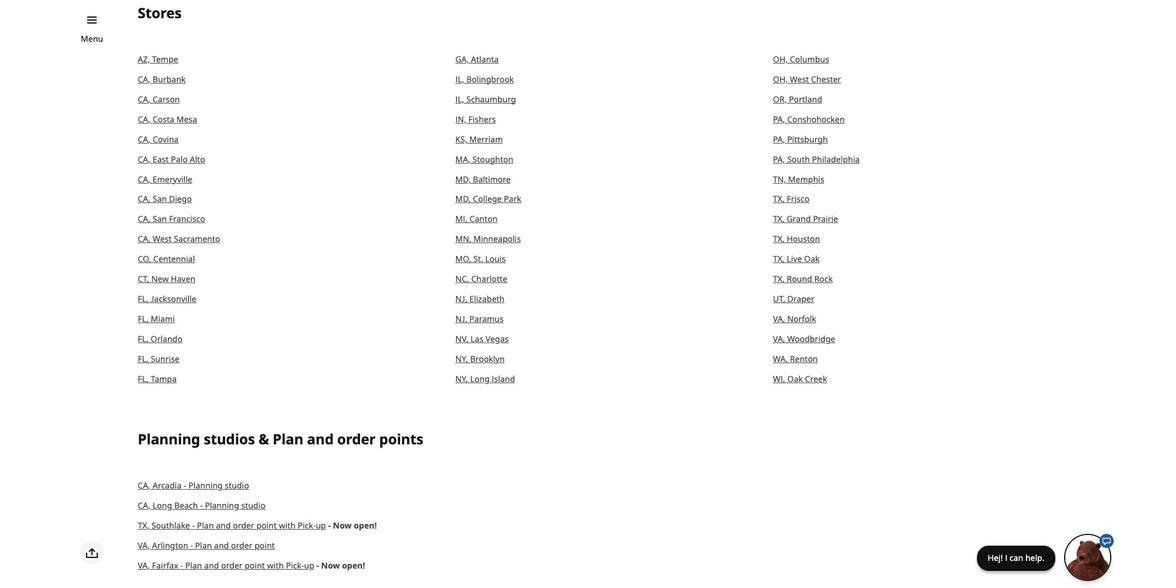 Task type: locate. For each thing, give the bounding box(es) containing it.
0 vertical spatial nj,
[[455, 294, 467, 305]]

1 md, from the top
[[455, 174, 471, 185]]

now for tx, southlake - plan and order point with pick-up
[[333, 520, 352, 532]]

planning up ca, long beach - planning studio link
[[188, 480, 223, 492]]

mi,
[[455, 214, 467, 225]]

1 vertical spatial oh,
[[773, 73, 788, 85]]

studio up tx, southlake - plan and order point with pick-up link
[[225, 480, 249, 492]]

1 vertical spatial pick-
[[286, 560, 304, 572]]

ca, emeryville link
[[138, 174, 192, 185]]

2 ca, from the top
[[138, 93, 150, 105]]

tx,
[[773, 194, 785, 205], [773, 214, 785, 225], [773, 234, 785, 245], [773, 254, 785, 265], [773, 274, 785, 285], [138, 520, 149, 532]]

2 san from the top
[[153, 214, 167, 225]]

and for fairfax
[[204, 560, 219, 572]]

nj, down nc,
[[455, 294, 467, 305]]

1 san from the top
[[153, 194, 167, 205]]

1 vertical spatial nj,
[[455, 314, 467, 325]]

pa, for pa, south philadelphia
[[773, 154, 785, 165]]

plan for fairfax
[[185, 560, 202, 572]]

0 vertical spatial long
[[470, 374, 490, 385]]

0 vertical spatial up
[[316, 520, 326, 532]]

fl, for fl, orlando
[[138, 334, 149, 345]]

point
[[256, 520, 277, 532], [255, 540, 275, 552], [245, 560, 265, 572]]

2 vertical spatial pa,
[[773, 154, 785, 165]]

md, for md, college park
[[455, 194, 471, 205]]

ca, west sacramento
[[138, 234, 220, 245]]

1 horizontal spatial oak
[[804, 254, 820, 265]]

tx, southlake - plan and order point with pick-up - now open!
[[138, 520, 377, 532]]

and
[[307, 430, 334, 449], [216, 520, 231, 532], [214, 540, 229, 552], [204, 560, 219, 572]]

plan up va, arlington - plan and order point link
[[197, 520, 214, 532]]

oak right live
[[804, 254, 820, 265]]

pa, left pittsburgh
[[773, 133, 785, 145]]

0 vertical spatial planning
[[138, 430, 200, 449]]

renton
[[790, 354, 818, 365]]

order for fairfax
[[221, 560, 243, 572]]

long down arcadia at the left bottom
[[153, 500, 172, 512]]

brooklyn
[[470, 354, 505, 365]]

1 vertical spatial up
[[304, 560, 314, 572]]

0 vertical spatial oak
[[804, 254, 820, 265]]

ny, brooklyn link
[[455, 354, 505, 365]]

long
[[470, 374, 490, 385], [153, 500, 172, 512]]

ca, west sacramento link
[[138, 234, 220, 245]]

1 horizontal spatial west
[[790, 73, 809, 85]]

1 vertical spatial with
[[267, 560, 284, 572]]

5 ca, from the top
[[138, 154, 150, 165]]

order for southlake
[[233, 520, 254, 532]]

memphis
[[788, 174, 824, 185]]

il, for il, schaumburg
[[455, 93, 464, 105]]

2 ny, from the top
[[455, 374, 468, 385]]

1 oh, from the top
[[773, 53, 788, 65]]

6 ca, from the top
[[138, 174, 150, 185]]

il, for il, bolingbrook
[[455, 73, 464, 85]]

ca, down "az,"
[[138, 73, 150, 85]]

miami
[[151, 314, 175, 325]]

va, woodbridge link
[[773, 334, 835, 345]]

il, up in,
[[455, 93, 464, 105]]

0 vertical spatial with
[[279, 520, 296, 532]]

in,
[[455, 113, 466, 125]]

order for studios
[[337, 430, 376, 449]]

va, down "ut,"
[[773, 314, 785, 325]]

co,
[[138, 254, 151, 265]]

point for tx, southlake - plan and order point with pick-up
[[256, 520, 277, 532]]

1 vertical spatial open!
[[342, 560, 365, 572]]

san left diego
[[153, 194, 167, 205]]

nj, elizabeth
[[455, 294, 505, 305]]

0 vertical spatial il,
[[455, 73, 464, 85]]

0 horizontal spatial long
[[153, 500, 172, 512]]

tx, for tx, grand prairie
[[773, 214, 785, 225]]

ca, carson
[[138, 93, 180, 105]]

1 vertical spatial ny,
[[455, 374, 468, 385]]

ca, up co,
[[138, 234, 150, 245]]

4 fl, from the top
[[138, 354, 149, 365]]

oak right wi,
[[787, 374, 803, 385]]

7 ca, from the top
[[138, 194, 150, 205]]

vegas
[[486, 334, 509, 345]]

ca, covina
[[138, 133, 179, 145]]

up for tx, southlake - plan and order point with pick-up
[[316, 520, 326, 532]]

1 ny, from the top
[[455, 354, 468, 365]]

5 fl, from the top
[[138, 374, 149, 385]]

10 ca, from the top
[[138, 480, 150, 492]]

0 vertical spatial md,
[[455, 174, 471, 185]]

fl, left the "orlando"
[[138, 334, 149, 345]]

pa, for pa, pittsburgh
[[773, 133, 785, 145]]

and for studios
[[307, 430, 334, 449]]

va, for va, arlington - plan and order point
[[138, 540, 150, 552]]

1 vertical spatial md,
[[455, 194, 471, 205]]

wi,
[[773, 374, 785, 385]]

i
[[1005, 553, 1007, 564]]

1 fl, from the top
[[138, 294, 149, 305]]

tx, left houston on the right
[[773, 234, 785, 245]]

3 fl, from the top
[[138, 334, 149, 345]]

long for ca,
[[153, 500, 172, 512]]

ca, emeryville
[[138, 174, 192, 185]]

1 vertical spatial il,
[[455, 93, 464, 105]]

1 vertical spatial oak
[[787, 374, 803, 385]]

tx, frisco
[[773, 194, 810, 205]]

ca, left east
[[138, 154, 150, 165]]

pick- for tx, southlake - plan and order point with pick-up
[[298, 520, 316, 532]]

ca, for ca, costa mesa
[[138, 113, 150, 125]]

and down va, arlington - plan and order point at bottom left
[[204, 560, 219, 572]]

ca, carson link
[[138, 93, 180, 105]]

columbus
[[790, 53, 829, 65]]

0 vertical spatial open!
[[354, 520, 377, 532]]

fl, left sunrise
[[138, 354, 149, 365]]

va, fairfax - plan and order point with pick-up link
[[138, 560, 314, 572]]

tx, left the frisco
[[773, 194, 785, 205]]

ca, san francisco link
[[138, 214, 205, 225]]

va, left fairfax
[[138, 560, 150, 572]]

ca, left costa
[[138, 113, 150, 125]]

md, college park link
[[455, 194, 521, 205]]

carson
[[153, 93, 180, 105]]

1 vertical spatial pa,
[[773, 133, 785, 145]]

il,
[[455, 73, 464, 85], [455, 93, 464, 105]]

menu
[[81, 33, 103, 44]]

planning studios & plan and order points
[[138, 430, 423, 449]]

fl, down ct,
[[138, 294, 149, 305]]

0 vertical spatial oh,
[[773, 53, 788, 65]]

2 vertical spatial point
[[245, 560, 265, 572]]

4 ca, from the top
[[138, 133, 150, 145]]

oh, for oh, columbus
[[773, 53, 788, 65]]

west for oh,
[[790, 73, 809, 85]]

0 horizontal spatial up
[[304, 560, 314, 572]]

0 vertical spatial ny,
[[455, 354, 468, 365]]

francisco
[[169, 214, 205, 225]]

and for southlake
[[216, 520, 231, 532]]

2 pa, from the top
[[773, 133, 785, 145]]

nv, las vegas
[[455, 334, 509, 345]]

ca, left emeryville
[[138, 174, 150, 185]]

1 horizontal spatial up
[[316, 520, 326, 532]]

open! for va, fairfax - plan and order point with pick-up - now open!
[[342, 560, 365, 572]]

plan for southlake
[[197, 520, 214, 532]]

nj, elizabeth link
[[455, 294, 505, 305]]

centennial
[[153, 254, 195, 265]]

ca, for ca, west sacramento
[[138, 234, 150, 245]]

planning up tx, southlake - plan and order point with pick-up link
[[205, 500, 239, 512]]

mo,
[[455, 254, 471, 265]]

plan up va, fairfax - plan and order point with pick-up link
[[195, 540, 212, 552]]

ca, left carson
[[138, 93, 150, 105]]

1 vertical spatial now
[[321, 560, 340, 572]]

ma, stoughton
[[455, 154, 513, 165]]

1 ca, from the top
[[138, 73, 150, 85]]

il, down ga,
[[455, 73, 464, 85]]

nj, up nv,
[[455, 314, 467, 325]]

las
[[471, 334, 483, 345]]

md, down ma, on the top of the page
[[455, 174, 471, 185]]

3 pa, from the top
[[773, 154, 785, 165]]

2 fl, from the top
[[138, 314, 149, 325]]

0 vertical spatial now
[[333, 520, 352, 532]]

wi, oak creek
[[773, 374, 827, 385]]

ca, left covina
[[138, 133, 150, 145]]

plan right &
[[273, 430, 303, 449]]

0 vertical spatial pick-
[[298, 520, 316, 532]]

md, up mi,
[[455, 194, 471, 205]]

nj, paramus link
[[455, 314, 504, 325]]

fl, left miami
[[138, 314, 149, 325]]

0 vertical spatial san
[[153, 194, 167, 205]]

ny, down nv,
[[455, 354, 468, 365]]

11 ca, from the top
[[138, 500, 150, 512]]

fl, for fl, jacksonville
[[138, 294, 149, 305]]

nv, las vegas link
[[455, 334, 509, 345]]

park
[[504, 194, 521, 205]]

2 oh, from the top
[[773, 73, 788, 85]]

tx, for tx, live oak
[[773, 254, 785, 265]]

1 vertical spatial studio
[[241, 500, 265, 512]]

ca, for ca, arcadia - planning studio
[[138, 480, 150, 492]]

va, left arlington
[[138, 540, 150, 552]]

8 ca, from the top
[[138, 214, 150, 225]]

open! for tx, southlake - plan and order point with pick-up - now open!
[[354, 520, 377, 532]]

0 horizontal spatial oak
[[787, 374, 803, 385]]

1 horizontal spatial long
[[470, 374, 490, 385]]

va, fairfax - plan and order point with pick-up - now open!
[[138, 560, 365, 572]]

va, up wa,
[[773, 334, 785, 345]]

ny,
[[455, 354, 468, 365], [455, 374, 468, 385]]

plan for studios
[[273, 430, 303, 449]]

and right &
[[307, 430, 334, 449]]

va, for va, norfolk
[[773, 314, 785, 325]]

long for ny,
[[470, 374, 490, 385]]

ca, left beach
[[138, 500, 150, 512]]

ca, down ca, emeryville
[[138, 194, 150, 205]]

-
[[184, 480, 186, 492], [200, 500, 203, 512], [192, 520, 195, 532], [328, 520, 331, 532], [190, 540, 193, 552], [180, 560, 183, 572], [316, 560, 319, 572]]

mi, canton link
[[455, 214, 498, 225]]

nc,
[[455, 274, 469, 285]]

hej! i can help. button
[[977, 534, 1114, 581]]

with up the va, fairfax - plan and order point with pick-up - now open!
[[279, 520, 296, 532]]

ct,
[[138, 274, 149, 285]]

round
[[787, 274, 812, 285]]

tx, left the grand
[[773, 214, 785, 225]]

in, fishers
[[455, 113, 496, 125]]

0 vertical spatial pa,
[[773, 113, 785, 125]]

&
[[258, 430, 269, 449]]

0 vertical spatial point
[[256, 520, 277, 532]]

1 vertical spatial long
[[153, 500, 172, 512]]

ca, down the ca, san diego
[[138, 214, 150, 225]]

1 nj, from the top
[[455, 294, 467, 305]]

mo, st. louis
[[455, 254, 506, 265]]

ny, down ny, brooklyn 'link'
[[455, 374, 468, 385]]

2 vertical spatial planning
[[205, 500, 239, 512]]

2 il, from the top
[[455, 93, 464, 105]]

pa, left "south"
[[773, 154, 785, 165]]

1 vertical spatial san
[[153, 214, 167, 225]]

hej! i can help.
[[988, 553, 1045, 564]]

ks, merriam
[[455, 133, 503, 145]]

stores
[[138, 3, 182, 22]]

san down "ca, san diego" link
[[153, 214, 167, 225]]

pa,
[[773, 113, 785, 125], [773, 133, 785, 145], [773, 154, 785, 165]]

west up co, centennial link
[[153, 234, 172, 245]]

tx, up "ut,"
[[773, 274, 785, 285]]

9 ca, from the top
[[138, 234, 150, 245]]

tx, for tx, houston
[[773, 234, 785, 245]]

1 vertical spatial point
[[255, 540, 275, 552]]

az, tempe link
[[138, 53, 178, 65]]

ny, for ny, brooklyn
[[455, 354, 468, 365]]

oh, up or,
[[773, 73, 788, 85]]

covina
[[153, 133, 179, 145]]

burbank
[[153, 73, 186, 85]]

tx, left live
[[773, 254, 785, 265]]

2 md, from the top
[[455, 194, 471, 205]]

oh, left columbus
[[773, 53, 788, 65]]

plan down va, arlington - plan and order point at bottom left
[[185, 560, 202, 572]]

fl, left the tampa
[[138, 374, 149, 385]]

beach
[[174, 500, 198, 512]]

san
[[153, 194, 167, 205], [153, 214, 167, 225]]

west down oh, columbus
[[790, 73, 809, 85]]

0 horizontal spatial west
[[153, 234, 172, 245]]

fl, miami link
[[138, 314, 175, 325]]

with down tx, southlake - plan and order point with pick-up - now open!
[[267, 560, 284, 572]]

fl, sunrise link
[[138, 354, 180, 365]]

merriam
[[469, 133, 503, 145]]

studio up tx, southlake - plan and order point with pick-up - now open!
[[241, 500, 265, 512]]

1 pa, from the top
[[773, 113, 785, 125]]

ca, left arcadia at the left bottom
[[138, 480, 150, 492]]

and up va, arlington - plan and order point link
[[216, 520, 231, 532]]

ct, new haven
[[138, 274, 195, 285]]

ca, long beach - planning studio link
[[138, 500, 265, 512]]

studios
[[204, 430, 255, 449]]

pa, down or,
[[773, 113, 785, 125]]

3 ca, from the top
[[138, 113, 150, 125]]

prairie
[[813, 214, 838, 225]]

az, tempe
[[138, 53, 178, 65]]

fl, for fl, sunrise
[[138, 354, 149, 365]]

palo
[[171, 154, 188, 165]]

1 il, from the top
[[455, 73, 464, 85]]

2 nj, from the top
[[455, 314, 467, 325]]

now
[[333, 520, 352, 532], [321, 560, 340, 572]]

oh,
[[773, 53, 788, 65], [773, 73, 788, 85]]

and up va, fairfax - plan and order point with pick-up link
[[214, 540, 229, 552]]

1 vertical spatial west
[[153, 234, 172, 245]]

in, fishers link
[[455, 113, 496, 125]]

long down ny, brooklyn 'link'
[[470, 374, 490, 385]]

ny, long island
[[455, 374, 515, 385]]

0 vertical spatial west
[[790, 73, 809, 85]]

fl,
[[138, 294, 149, 305], [138, 314, 149, 325], [138, 334, 149, 345], [138, 354, 149, 365], [138, 374, 149, 385]]

pick-
[[298, 520, 316, 532], [286, 560, 304, 572]]

planning up arcadia at the left bottom
[[138, 430, 200, 449]]

west for ca,
[[153, 234, 172, 245]]

pa, conshohocken link
[[773, 113, 845, 125]]



Task type: vqa. For each thing, say whether or not it's contained in the screenshot.
the College
yes



Task type: describe. For each thing, give the bounding box(es) containing it.
rock
[[814, 274, 833, 285]]

emeryville
[[153, 174, 192, 185]]

ks,
[[455, 133, 467, 145]]

il, schaumburg link
[[455, 93, 516, 105]]

fishers
[[468, 113, 496, 125]]

pa, pittsburgh link
[[773, 133, 828, 145]]

arlington
[[152, 540, 188, 552]]

pa, south philadelphia
[[773, 154, 860, 165]]

tx, for tx, frisco
[[773, 194, 785, 205]]

pick- for va, fairfax - plan and order point with pick-up
[[286, 560, 304, 572]]

fl, miami
[[138, 314, 175, 325]]

0 vertical spatial studio
[[225, 480, 249, 492]]

charlotte
[[471, 274, 507, 285]]

ca, for ca, east palo alto
[[138, 154, 150, 165]]

mn,
[[455, 234, 471, 245]]

co, centennial link
[[138, 254, 195, 265]]

new
[[151, 274, 169, 285]]

help.
[[1025, 553, 1045, 564]]

nv,
[[455, 334, 468, 345]]

tempe
[[152, 53, 178, 65]]

il, bolingbrook
[[455, 73, 514, 85]]

pa, south philadelphia link
[[773, 154, 860, 165]]

tx, live oak link
[[773, 254, 820, 265]]

now for va, fairfax - plan and order point with pick-up
[[321, 560, 340, 572]]

ca, for ca, san diego
[[138, 194, 150, 205]]

or, portland link
[[773, 93, 822, 105]]

mn, minneapolis link
[[455, 234, 521, 245]]

ma,
[[455, 154, 470, 165]]

baltimore
[[473, 174, 511, 185]]

up for va, fairfax - plan and order point with pick-up
[[304, 560, 314, 572]]

wa,
[[773, 354, 788, 365]]

pa, conshohocken
[[773, 113, 845, 125]]

ny, long island link
[[455, 374, 515, 385]]

tx, round rock
[[773, 274, 833, 285]]

ca, for ca, long beach - planning studio
[[138, 500, 150, 512]]

menu button
[[81, 32, 103, 45]]

ca, for ca, san francisco
[[138, 214, 150, 225]]

tx, live oak
[[773, 254, 820, 265]]

fairfax
[[152, 560, 178, 572]]

nj, for nj, paramus
[[455, 314, 467, 325]]

philadelphia
[[812, 154, 860, 165]]

oh, for oh, west chester
[[773, 73, 788, 85]]

or, portland
[[773, 93, 822, 105]]

plan for arlington
[[195, 540, 212, 552]]

va, arlington - plan and order point link
[[138, 540, 275, 552]]

with for tx, southlake - plan and order point with pick-up
[[279, 520, 296, 532]]

southlake
[[152, 520, 190, 532]]

costa
[[153, 113, 174, 125]]

ca, for ca, burbank
[[138, 73, 150, 85]]

tx, for tx, round rock
[[773, 274, 785, 285]]

chester
[[811, 73, 841, 85]]

nj, for nj, elizabeth
[[455, 294, 467, 305]]

1 vertical spatial planning
[[188, 480, 223, 492]]

stoughton
[[472, 154, 513, 165]]

ga, atlanta
[[455, 53, 499, 65]]

oh, west chester link
[[773, 73, 841, 85]]

woodbridge
[[787, 334, 835, 345]]

ca, san diego link
[[138, 194, 192, 205]]

houston
[[787, 234, 820, 245]]

ca, for ca, carson
[[138, 93, 150, 105]]

mo, st. louis link
[[455, 254, 506, 265]]

tn,
[[773, 174, 786, 185]]

nc, charlotte link
[[455, 274, 507, 285]]

wa, renton link
[[773, 354, 818, 365]]

ks, merriam link
[[455, 133, 503, 145]]

nj, paramus
[[455, 314, 504, 325]]

ca, for ca, emeryville
[[138, 174, 150, 185]]

draper
[[788, 294, 815, 305]]

east
[[153, 154, 169, 165]]

ca, arcadia - planning studio link
[[138, 480, 249, 492]]

tampa
[[151, 374, 177, 385]]

tn, memphis
[[773, 174, 824, 185]]

ny, for ny, long island
[[455, 374, 468, 385]]

ga,
[[455, 53, 469, 65]]

va, for va, woodbridge
[[773, 334, 785, 345]]

ca, arcadia - planning studio
[[138, 480, 249, 492]]

elizabeth
[[469, 294, 505, 305]]

canton
[[470, 214, 498, 225]]

tn, memphis link
[[773, 174, 824, 185]]

conshohocken
[[787, 113, 845, 125]]

ca, san francisco
[[138, 214, 205, 225]]

with for va, fairfax - plan and order point with pick-up
[[267, 560, 284, 572]]

jacksonville
[[151, 294, 196, 305]]

fl, for fl, tampa
[[138, 374, 149, 385]]

nc, charlotte
[[455, 274, 507, 285]]

pittsburgh
[[787, 133, 828, 145]]

south
[[787, 154, 810, 165]]

sacramento
[[174, 234, 220, 245]]

atlanta
[[471, 53, 499, 65]]

ga, atlanta link
[[455, 53, 499, 65]]

diego
[[169, 194, 192, 205]]

oh, west chester
[[773, 73, 841, 85]]

md, for md, baltimore
[[455, 174, 471, 185]]

va, arlington - plan and order point
[[138, 540, 275, 552]]

fl, orlando
[[138, 334, 182, 345]]

point for va, fairfax - plan and order point with pick-up
[[245, 560, 265, 572]]

louis
[[485, 254, 506, 265]]

md, baltimore
[[455, 174, 511, 185]]

and for arlington
[[214, 540, 229, 552]]

pa, for pa, conshohocken
[[773, 113, 785, 125]]

fl, for fl, miami
[[138, 314, 149, 325]]

alto
[[190, 154, 205, 165]]

tx, houston
[[773, 234, 820, 245]]

va, norfolk link
[[773, 314, 816, 325]]

ca, for ca, covina
[[138, 133, 150, 145]]

ca, east palo alto link
[[138, 154, 205, 165]]

san for francisco
[[153, 214, 167, 225]]

wi, oak creek link
[[773, 374, 827, 385]]

tx, grand prairie
[[773, 214, 838, 225]]

order for arlington
[[231, 540, 252, 552]]

fl, tampa link
[[138, 374, 177, 385]]

mn, minneapolis
[[455, 234, 521, 245]]

san for diego
[[153, 194, 167, 205]]

tx, left southlake
[[138, 520, 149, 532]]



